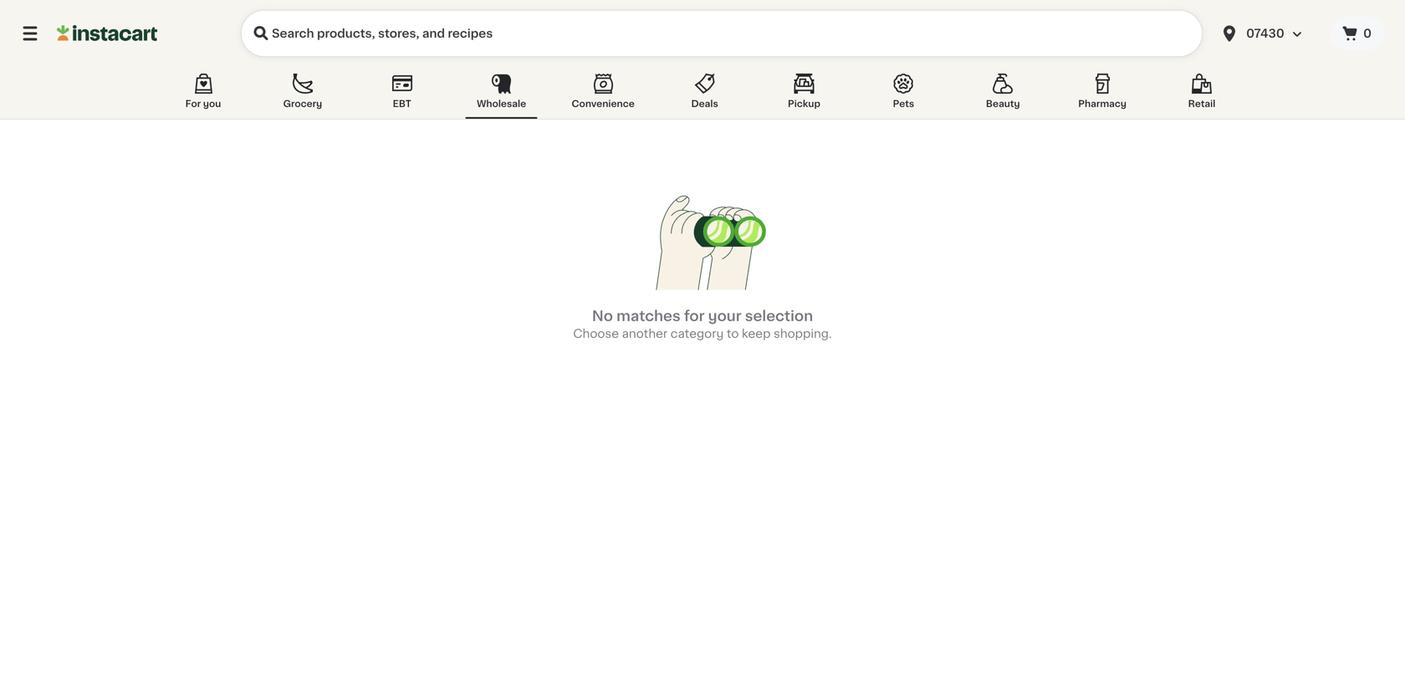 Task type: describe. For each thing, give the bounding box(es) containing it.
another
[[622, 328, 668, 340]]

grocery button
[[267, 70, 339, 119]]

0
[[1364, 28, 1372, 39]]

pets button
[[868, 70, 940, 119]]

wholesale button
[[466, 70, 538, 119]]

for
[[185, 99, 201, 108]]

shop categories tab list
[[167, 70, 1238, 119]]

your
[[708, 309, 742, 323]]

choose
[[573, 328, 619, 340]]

1 07430 button from the left
[[1210, 10, 1330, 57]]

pharmacy
[[1079, 99, 1127, 108]]

deals
[[691, 99, 718, 108]]

instacart image
[[57, 23, 157, 44]]

beauty button
[[967, 70, 1039, 119]]

category
[[671, 328, 724, 340]]

ebt
[[393, 99, 411, 108]]

convenience button
[[565, 70, 641, 119]]

pets
[[893, 99, 915, 108]]

you
[[203, 99, 221, 108]]

no
[[592, 309, 613, 323]]

shopping.
[[774, 328, 832, 340]]

to
[[727, 328, 739, 340]]

selection
[[745, 309, 813, 323]]

wholesale
[[477, 99, 526, 108]]

pickup button
[[768, 70, 840, 119]]

keep
[[742, 328, 771, 340]]

beauty
[[986, 99, 1020, 108]]



Task type: vqa. For each thing, say whether or not it's contained in the screenshot.
cool
no



Task type: locate. For each thing, give the bounding box(es) containing it.
grocery
[[283, 99, 322, 108]]

for you button
[[167, 70, 239, 119]]

07430 button
[[1210, 10, 1330, 57], [1220, 10, 1320, 57]]

ebt button
[[366, 70, 438, 119]]

no matches for your selection choose another category to keep shopping.
[[573, 309, 832, 340]]

for
[[684, 309, 705, 323]]

deals button
[[669, 70, 741, 119]]

2 07430 button from the left
[[1220, 10, 1320, 57]]

retail button
[[1166, 70, 1238, 119]]

0 button
[[1330, 17, 1385, 50]]

convenience
[[572, 99, 635, 108]]

pharmacy button
[[1067, 70, 1139, 119]]

07430
[[1247, 28, 1285, 39]]

matches
[[617, 309, 681, 323]]

Search field
[[241, 10, 1203, 57]]

retail
[[1189, 99, 1216, 108]]

None search field
[[241, 10, 1203, 57]]

pickup
[[788, 99, 821, 108]]

for you
[[185, 99, 221, 108]]



